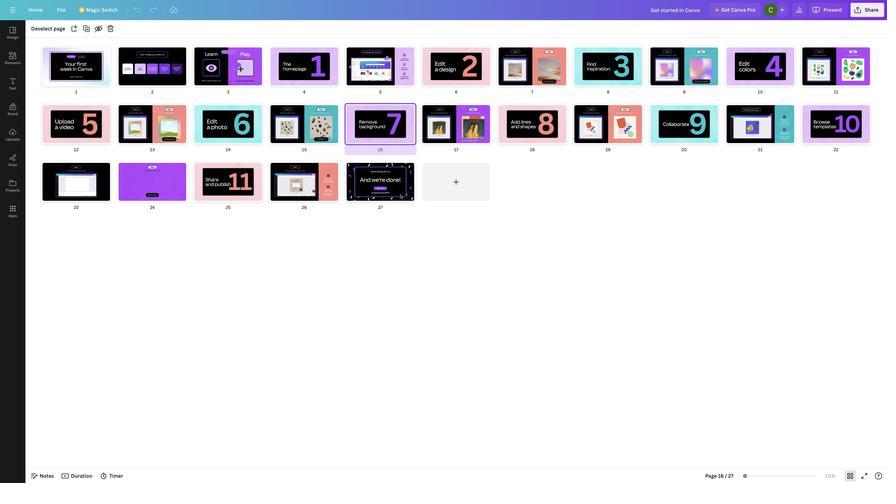 Task type: describe. For each thing, give the bounding box(es) containing it.
page 16 / 27 button
[[703, 470, 737, 482]]

text
[[9, 86, 16, 91]]

magic
[[86, 6, 100, 13]]

home link
[[23, 3, 48, 17]]

get canva pro
[[722, 6, 756, 13]]

remove
[[223, 193, 419, 262]]

16 inside button
[[718, 473, 724, 479]]

24
[[150, 204, 155, 210]]

projects
[[6, 188, 20, 193]]

pro
[[748, 6, 756, 13]]

20
[[682, 147, 687, 153]]

share
[[865, 6, 879, 13]]

page 16 / 27
[[706, 473, 734, 479]]

design button
[[0, 20, 26, 46]]

23
[[74, 204, 79, 210]]

file button
[[51, 3, 71, 17]]

uploads button
[[0, 122, 26, 148]]

design
[[7, 35, 19, 40]]

home
[[28, 6, 43, 13]]

get
[[722, 6, 730, 13]]

brand button
[[0, 97, 26, 122]]

duration button
[[60, 470, 95, 482]]

timer button
[[98, 470, 126, 482]]

text button
[[0, 71, 26, 97]]

present button
[[810, 3, 848, 17]]

present
[[824, 6, 842, 13]]

canva
[[731, 6, 746, 13]]

deselect
[[31, 25, 52, 32]]

22
[[834, 147, 839, 153]]

projects button
[[0, 173, 26, 199]]

deselect page
[[31, 25, 65, 32]]

14
[[226, 147, 231, 153]]

magic switch
[[86, 6, 118, 13]]

deselect page button
[[28, 23, 68, 34]]

10%
[[825, 473, 836, 479]]

draw
[[8, 162, 17, 167]]

19
[[606, 147, 611, 153]]

10
[[758, 89, 763, 95]]

elements button
[[0, 46, 26, 71]]

26
[[302, 204, 307, 210]]

switch
[[102, 6, 118, 13]]

27 inside "page 16 / 27" button
[[728, 473, 734, 479]]

timer
[[109, 473, 123, 479]]

elements
[[5, 60, 21, 65]]



Task type: vqa. For each thing, say whether or not it's contained in the screenshot.
Templates button
no



Task type: locate. For each thing, give the bounding box(es) containing it.
18
[[530, 147, 535, 153]]

2
[[151, 89, 154, 95]]

1 horizontal spatial 27
[[728, 473, 734, 479]]

7
[[525, 23, 687, 458], [531, 89, 534, 95]]

8
[[607, 89, 610, 95]]

background
[[223, 244, 509, 313]]

brand
[[8, 111, 18, 116]]

5
[[379, 89, 382, 95]]

1
[[75, 89, 77, 95]]

12
[[74, 147, 79, 153]]

0 horizontal spatial 16
[[378, 147, 383, 153]]

15
[[302, 147, 307, 153]]

main menu bar
[[0, 0, 887, 20]]

0 vertical spatial 27
[[378, 204, 383, 210]]

16
[[378, 147, 383, 153], [718, 473, 724, 479]]

6
[[455, 89, 458, 95]]

get canva pro button
[[709, 3, 761, 17]]

page
[[54, 25, 65, 32]]

page
[[706, 473, 717, 479]]

Design title text field
[[645, 3, 707, 17]]

10% button
[[819, 470, 842, 482]]

25
[[226, 204, 231, 210]]

9
[[683, 89, 686, 95]]

notes button
[[28, 470, 57, 482]]

1 horizontal spatial 16
[[718, 473, 724, 479]]

11
[[834, 89, 839, 95]]

13
[[150, 147, 155, 153]]

4
[[303, 89, 306, 95]]

file
[[57, 6, 66, 13]]

17
[[454, 147, 459, 153]]

1 vertical spatial 16
[[718, 473, 724, 479]]

notes
[[40, 473, 54, 479]]

magic switch button
[[74, 3, 124, 17]]

27
[[378, 204, 383, 210], [728, 473, 734, 479]]

draw button
[[0, 148, 26, 173]]

duration
[[71, 473, 92, 479]]

share button
[[851, 3, 885, 17]]

1 vertical spatial 27
[[728, 473, 734, 479]]

/
[[725, 473, 727, 479]]

remove background
[[223, 193, 509, 313]]

0 horizontal spatial 27
[[378, 204, 383, 210]]

0 vertical spatial 16
[[378, 147, 383, 153]]

3
[[227, 89, 230, 95]]

side panel tab list
[[0, 20, 26, 224]]

apps
[[8, 213, 17, 218]]

21
[[758, 147, 763, 153]]

apps button
[[0, 199, 26, 224]]

uploads
[[6, 137, 20, 142]]



